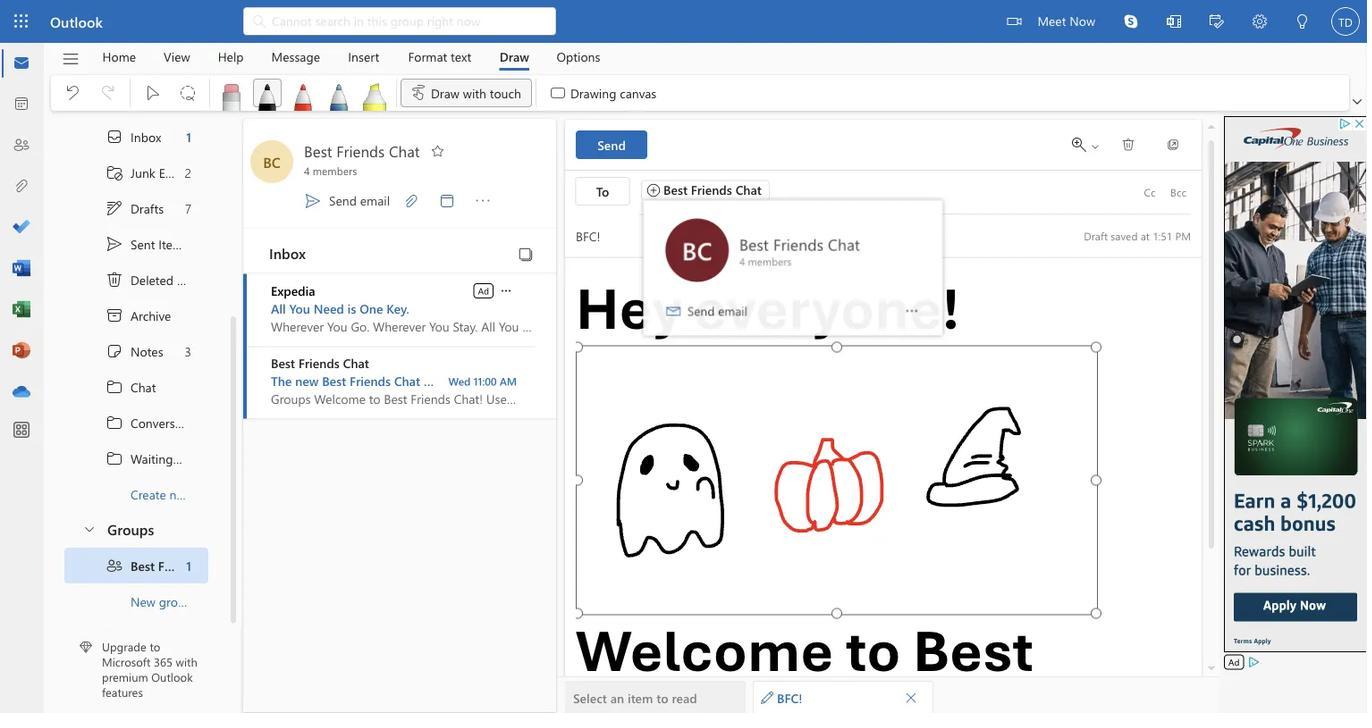 Task type: locate. For each thing, give the bounding box(es) containing it.
items for 
[[177, 272, 207, 289]]

items right deleted
[[177, 272, 207, 289]]

 for  deleted items
[[106, 271, 123, 289]]

 left sent
[[106, 236, 123, 254]]

email for 
[[717, 305, 747, 321]]

1 1 from the top
[[186, 129, 191, 146]]

1 wherever from the left
[[271, 318, 324, 335]]

chat inside the best friends chat  4 members
[[829, 234, 861, 255]]

1 vertical spatial bc
[[681, 235, 711, 268]]

word image
[[13, 260, 30, 278]]

 button
[[55, 79, 90, 107]]

best friends chat
[[304, 140, 420, 161], [664, 181, 762, 198], [271, 355, 369, 372]]

message list no items selected list box
[[243, 274, 616, 713]]

tree
[[64, 119, 228, 513]]

drawing
[[571, 84, 617, 101]]

chat inside  chat
[[131, 379, 156, 396]]

group left 11:00
[[424, 373, 458, 390]]

is left 'hey'
[[556, 318, 564, 335]]

1 horizontal spatial key.
[[594, 318, 616, 335]]

best
[[304, 140, 332, 161], [664, 181, 688, 198], [739, 234, 769, 255], [271, 355, 295, 372], [322, 373, 346, 390], [913, 616, 1034, 689]]

 archive
[[106, 307, 171, 325]]

 down  chat
[[106, 415, 123, 432]]

 left groups
[[82, 522, 97, 537]]

inbox right 
[[131, 129, 161, 146]]

4 right bc button
[[739, 255, 745, 270]]

you down 
[[499, 318, 519, 335]]

1 horizontal spatial with
[[463, 84, 487, 101]]


[[761, 692, 774, 704]]


[[1353, 97, 1362, 106]]

bc left 4 members popup button on the top
[[263, 152, 281, 171]]

 button
[[1110, 0, 1153, 43]]

inbox up the expedia
[[269, 243, 306, 262]]

application containing hey everyone!
[[0, 0, 1368, 714]]

email for 
[[360, 192, 390, 209]]

0 horizontal spatial send
[[329, 192, 357, 209]]

 for 
[[1122, 138, 1136, 152]]

1 vertical spatial draw
[[431, 84, 460, 101]]

outlook
[[50, 12, 103, 31], [151, 670, 193, 685]]

1 horizontal spatial is
[[462, 373, 470, 390]]

0 vertical spatial inbox
[[131, 129, 161, 146]]

welcome
[[576, 616, 834, 689]]

0 horizontal spatial with
[[176, 655, 198, 670]]

 inside  
[[1090, 141, 1101, 152]]

everyone!
[[694, 273, 960, 346]]

chat up everyone!
[[829, 234, 861, 255]]

excel image
[[13, 301, 30, 319]]

2 vertical spatial is
[[462, 373, 470, 390]]

0 vertical spatial 
[[1122, 138, 1136, 152]]

4 inside message list section
[[304, 164, 310, 178]]

1 horizontal spatial 
[[304, 192, 322, 210]]

new inside tree item
[[170, 487, 192, 503]]

0 horizontal spatial 4
[[304, 164, 310, 178]]

Message body, press Alt+F10 to exit text field
[[572, 273, 1191, 714]]


[[250, 13, 268, 30]]

application
[[0, 0, 1368, 714]]

draw right 
[[431, 84, 460, 101]]

reading pane main content
[[558, 112, 1220, 714]]

key. up the new best friends chat group is ready in the left of the page
[[387, 301, 409, 317]]


[[403, 192, 420, 210]]

0 vertical spatial best friends chat
[[304, 140, 420, 161]]

1 up new group
[[186, 558, 191, 575]]

0 vertical spatial all
[[271, 301, 286, 317]]

onedrive image
[[13, 384, 30, 402]]

To text field
[[640, 180, 1136, 204]]

outlook right premium
[[151, 670, 193, 685]]

group right new
[[159, 594, 192, 611]]

best friends chat button
[[301, 140, 420, 164]]

2 vertical spatial send
[[686, 305, 714, 321]]

2  from the top
[[106, 415, 123, 432]]

0 horizontal spatial 
[[106, 271, 123, 289]]

wherever down the expedia
[[271, 318, 324, 335]]

ad left set your advertising preferences icon
[[1229, 657, 1240, 669]]

1 for 
[[186, 129, 191, 146]]

 inside  button
[[82, 522, 97, 537]]

0 horizontal spatial bc
[[263, 152, 281, 171]]

best up photo of best friends chat.
[[664, 181, 688, 198]]


[[518, 247, 534, 263]]

1 horizontal spatial members
[[748, 255, 792, 270]]


[[905, 692, 918, 704]]

1 horizontal spatial draw
[[500, 48, 529, 65]]

create new folder tree item
[[64, 477, 228, 513]]

ready
[[474, 373, 505, 390]]

friends
[[337, 140, 385, 161], [691, 181, 732, 198], [773, 234, 824, 255], [299, 355, 340, 372], [350, 373, 391, 390], [576, 689, 779, 714]]

0 vertical spatial draw
[[500, 48, 529, 65]]

key. left 
[[594, 318, 616, 335]]

4
[[304, 164, 310, 178], [739, 255, 745, 270]]

1 vertical spatial members
[[748, 255, 792, 270]]

best friends chat up the
[[271, 355, 369, 372]]

1 horizontal spatial group
[[424, 373, 458, 390]]

send for 
[[686, 305, 714, 321]]

bc inside best friends chat icon
[[263, 152, 281, 171]]

with left touch
[[463, 84, 487, 101]]

1 horizontal spatial ad
[[1229, 657, 1240, 669]]

members up  send email
[[313, 164, 357, 178]]

0 vertical spatial ad
[[478, 285, 489, 297]]

1  from the top
[[106, 379, 123, 397]]

4 right best friends chat icon
[[304, 164, 310, 178]]

11:00
[[474, 374, 497, 389]]

best inside welcome to best friends chat!
[[913, 616, 1034, 689]]

 up the 
[[106, 271, 123, 289]]

to inside upgrade to microsoft 365 with premium outlook features
[[150, 639, 160, 655]]

draw up touch
[[500, 48, 529, 65]]

1 horizontal spatial email
[[717, 305, 747, 321]]

1 vertical spatial items
[[177, 272, 207, 289]]


[[1166, 138, 1181, 152]]

2 horizontal spatial to
[[846, 616, 901, 689]]

0 horizontal spatial ad
[[478, 285, 489, 297]]

1 vertical spatial outlook
[[151, 670, 193, 685]]


[[665, 306, 679, 320]]

to inside button
[[657, 690, 669, 706]]

1 horizontal spatial outlook
[[151, 670, 193, 685]]

 down 4 members popup button on the top
[[304, 192, 322, 210]]

chat up the new best friends chat group is ready in the left of the page
[[343, 355, 369, 372]]

 draw with touch
[[410, 84, 521, 102]]

 button
[[134, 79, 170, 107]]

0 horizontal spatial need
[[314, 301, 344, 317]]

1 vertical spatial group
[[159, 594, 192, 611]]

1 horizontal spatial 
[[1122, 138, 1136, 152]]

0 horizontal spatial outlook
[[50, 12, 103, 31]]

to
[[596, 183, 609, 199]]

premium
[[102, 670, 148, 685]]

items inside  deleted items
[[177, 272, 207, 289]]

 tree item down  chat
[[64, 406, 208, 441]]

0 horizontal spatial wherever
[[271, 318, 324, 335]]

chat left the 
[[389, 140, 420, 161]]

best up 
[[913, 616, 1034, 689]]


[[106, 558, 123, 576]]

0 horizontal spatial group
[[159, 594, 192, 611]]

1 horizontal spatial bc
[[681, 235, 711, 268]]

1 vertical spatial best friends chat
[[664, 181, 762, 198]]

 inside button
[[1122, 138, 1136, 152]]

 tree item
[[64, 370, 208, 406], [64, 406, 208, 441], [64, 441, 210, 477]]

 send email
[[665, 305, 747, 321]]

need down the expedia
[[314, 301, 344, 317]]

send down 4 members
[[329, 192, 357, 209]]

3  tree item from the top
[[64, 441, 210, 477]]


[[106, 343, 123, 361]]

0 vertical spatial email
[[360, 192, 390, 209]]

1 vertical spatial 4
[[739, 255, 745, 270]]

 inside tree item
[[106, 236, 123, 254]]

0 vertical spatial one
[[360, 301, 383, 317]]

bc button
[[664, 219, 728, 284]]

2 vertical spatial best friends chat
[[271, 355, 369, 372]]

0 horizontal spatial to
[[150, 639, 160, 655]]

1 horizontal spatial wherever
[[373, 318, 426, 335]]

with
[[463, 84, 487, 101], [176, 655, 198, 670]]

message list section
[[243, 119, 616, 713]]

 inside tree item
[[106, 271, 123, 289]]

mail image
[[13, 55, 30, 72]]

0 horizontal spatial is
[[348, 301, 356, 317]]

items right sent
[[159, 236, 189, 253]]

0 vertical spatial 
[[304, 192, 322, 210]]


[[106, 379, 123, 397], [106, 415, 123, 432], [106, 450, 123, 468]]

1 vertical spatial 
[[82, 522, 97, 537]]

0 vertical spatial 1
[[186, 129, 191, 146]]

left-rail-appbar navigation
[[4, 43, 39, 413]]

people image
[[13, 137, 30, 155]]

 for  send email
[[304, 192, 322, 210]]

ad inside message list no items selected list box
[[478, 285, 489, 297]]

1 vertical spatial new
[[170, 487, 192, 503]]

powerpoint image
[[13, 343, 30, 360]]

0 horizontal spatial members
[[313, 164, 357, 178]]

 tree item down  notes
[[64, 370, 208, 406]]

send inside  send email
[[329, 192, 357, 209]]

1 up 2
[[186, 129, 191, 146]]

 up the create new folder tree item on the left of page
[[106, 450, 123, 468]]

all right stay.
[[481, 318, 496, 335]]

send right 
[[686, 305, 714, 321]]

1 horizontal spatial send
[[598, 136, 626, 153]]

2  tree item from the top
[[64, 406, 208, 441]]

1 inside  tree item
[[186, 558, 191, 575]]

meet
[[1038, 12, 1066, 29]]

you left go.
[[327, 318, 348, 335]]

 search field
[[243, 0, 556, 40]]

members up hey everyone!
[[748, 255, 792, 270]]

0 horizontal spatial draw
[[431, 84, 460, 101]]

0 horizontal spatial key.
[[387, 301, 409, 317]]

0 horizontal spatial new
[[170, 487, 192, 503]]

1 vertical spatial with
[[176, 655, 198, 670]]

0 horizontal spatial 
[[106, 236, 123, 254]]


[[1210, 14, 1224, 29]]

best friends chat up 4 members
[[304, 140, 420, 161]]

draw
[[500, 48, 529, 65], [431, 84, 460, 101]]


[[549, 84, 567, 102]]

 button
[[498, 282, 514, 299]]

 button
[[1153, 0, 1196, 45]]


[[106, 307, 123, 325]]

tab list
[[89, 43, 615, 71]]

is left 11:00
[[462, 373, 470, 390]]

inbox inside message list section
[[269, 243, 306, 262]]

upgrade
[[102, 639, 147, 655]]

1 vertical spatial 
[[106, 415, 123, 432]]

1 vertical spatial email
[[717, 305, 747, 321]]

 for 
[[106, 415, 123, 432]]

to inside welcome to best friends chat!
[[846, 616, 901, 689]]

1 horizontal spatial to
[[657, 690, 669, 706]]

2 horizontal spatial send
[[686, 305, 714, 321]]


[[143, 84, 161, 102]]

wherever right go.
[[373, 318, 426, 335]]

chat down 'notes'
[[131, 379, 156, 396]]

1 horizontal spatial 4
[[739, 255, 745, 270]]


[[1122, 138, 1136, 152], [106, 271, 123, 289]]

best friends chat  4 members
[[739, 234, 874, 270]]

draw inside button
[[500, 48, 529, 65]]

1 horizontal spatial 
[[1090, 141, 1101, 152]]

0 horizontal spatial one
[[360, 301, 383, 317]]

items inside the  sent items
[[159, 236, 189, 253]]

0 horizontal spatial inbox
[[131, 129, 161, 146]]

read
[[672, 690, 697, 706]]

outlook up 
[[50, 12, 103, 31]]

1 horizontal spatial all
[[481, 318, 496, 335]]

at
[[1141, 229, 1150, 243]]

0 horizontal spatial email
[[360, 192, 390, 209]]

 junk email 2
[[106, 164, 191, 182]]

to for microsoft
[[150, 639, 160, 655]]

0 vertical spatial new
[[295, 373, 319, 390]]

1 horizontal spatial inbox
[[269, 243, 306, 262]]

 tree item up create at the left bottom of the page
[[64, 441, 210, 477]]

to do image
[[13, 219, 30, 237]]

best right photo of best friends chat.
[[739, 234, 769, 255]]

select an item to read
[[573, 690, 697, 706]]

the new best friends chat group is ready
[[271, 373, 505, 390]]

view button
[[150, 43, 204, 71]]

select an item to read button
[[565, 682, 746, 714]]

tree containing 
[[64, 119, 228, 513]]

inbox inside " inbox"
[[131, 129, 161, 146]]

send up to
[[598, 136, 626, 153]]

go.
[[351, 318, 370, 335]]

 bfc!
[[761, 690, 803, 706]]

1 vertical spatial is
[[556, 318, 564, 335]]

1 vertical spatial inbox
[[269, 243, 306, 262]]

1 horizontal spatial need
[[523, 318, 552, 335]]

0 vertical spatial 
[[106, 379, 123, 397]]

with right 365
[[176, 655, 198, 670]]

3  from the top
[[106, 450, 123, 468]]

groups
[[107, 520, 154, 539]]

0 vertical spatial 4
[[304, 164, 310, 178]]


[[64, 84, 81, 102]]

Cannot search in this group right now field
[[270, 11, 546, 30]]

365
[[154, 655, 173, 670]]

best inside the best friends chat  4 members
[[739, 234, 769, 255]]

you down the expedia
[[289, 301, 310, 317]]


[[861, 239, 874, 251]]

new for create
[[170, 487, 192, 503]]

members inside message list section
[[313, 164, 357, 178]]

options
[[557, 48, 601, 65]]

one
[[360, 301, 383, 317], [568, 318, 591, 335]]

1  tree item from the top
[[64, 370, 208, 406]]

0 vertical spatial send
[[598, 136, 626, 153]]

0 vertical spatial members
[[313, 164, 357, 178]]

chat up add a subject text field
[[736, 181, 762, 198]]

outlook inside banner
[[50, 12, 103, 31]]

 button
[[899, 686, 924, 711]]

0 vertical spatial with
[[463, 84, 487, 101]]

0 vertical spatial outlook
[[50, 12, 103, 31]]

selection group
[[134, 75, 206, 107]]


[[438, 192, 456, 210]]

2 1 from the top
[[186, 558, 191, 575]]

best up 4 members popup button on the top
[[304, 140, 332, 161]]

 tree item
[[64, 549, 208, 585]]

1 vertical spatial 1
[[186, 558, 191, 575]]

more apps image
[[13, 422, 30, 440]]

1 vertical spatial one
[[568, 318, 591, 335]]

insert
[[348, 48, 379, 65]]

2 vertical spatial 
[[106, 450, 123, 468]]

wed 11:00 am
[[449, 374, 517, 389]]

1 vertical spatial 
[[106, 271, 123, 289]]

is up go.
[[348, 301, 356, 317]]

new right the
[[295, 373, 319, 390]]

outlook inside upgrade to microsoft 365 with premium outlook features
[[151, 670, 193, 685]]

td image
[[1332, 7, 1360, 36]]

hey
[[576, 273, 682, 346]]

1 inside  tree item
[[186, 129, 191, 146]]

0 vertical spatial 
[[1090, 141, 1101, 152]]

draft
[[1084, 229, 1108, 243]]

friends inside the best friends chat  4 members
[[773, 234, 824, 255]]

0 vertical spatial bc
[[263, 152, 281, 171]]

1 vertical spatial 
[[106, 236, 123, 254]]

0 vertical spatial is
[[348, 301, 356, 317]]


[[106, 164, 123, 182]]

friends inside button
[[691, 181, 732, 198]]

email left  button
[[360, 192, 390, 209]]

features
[[102, 685, 143, 700]]


[[1253, 14, 1267, 29]]

email right 
[[717, 305, 747, 321]]

 down 
[[106, 379, 123, 397]]

 inside message list section
[[304, 192, 322, 210]]

send button
[[576, 131, 648, 159]]

email inside  send email
[[360, 192, 390, 209]]


[[304, 192, 322, 210], [106, 236, 123, 254]]

 deleted items
[[106, 271, 207, 289]]

0 vertical spatial items
[[159, 236, 189, 253]]

send inside button
[[598, 136, 626, 153]]

draw button
[[486, 43, 543, 71]]

new inside message list no items selected list box
[[295, 373, 319, 390]]

all down the expedia
[[271, 301, 286, 317]]

new left folder at the left of the page
[[170, 487, 192, 503]]

draw inside ' draw with touch'
[[431, 84, 460, 101]]

 for  sent items
[[106, 236, 123, 254]]

bc down best friends chat button
[[681, 235, 711, 268]]

best friends chat inside message list no items selected list box
[[271, 355, 369, 372]]

ad
[[478, 285, 489, 297], [1229, 657, 1240, 669]]

the
[[271, 373, 292, 390]]

1 horizontal spatial new
[[295, 373, 319, 390]]

 right 
[[1090, 141, 1101, 152]]

send for 
[[329, 192, 357, 209]]

need right stay.
[[523, 318, 552, 335]]

 right  
[[1122, 138, 1136, 152]]

ad left 
[[478, 285, 489, 297]]

0 horizontal spatial 
[[82, 522, 97, 537]]

undo group
[[55, 75, 126, 107]]

1 vertical spatial send
[[329, 192, 357, 209]]

0 vertical spatial group
[[424, 373, 458, 390]]

best friends chat up photo of best friends chat.
[[664, 181, 762, 198]]

 button
[[73, 513, 104, 546]]



Task type: vqa. For each thing, say whether or not it's contained in the screenshot.
Premium Features image
yes



Task type: describe. For each thing, give the bounding box(es) containing it.
options button
[[543, 43, 614, 71]]

group inside message list no items selected list box
[[424, 373, 458, 390]]

with inside upgrade to microsoft 365 with premium outlook features
[[176, 655, 198, 670]]

meet now
[[1038, 12, 1096, 29]]

set your advertising preferences image
[[1247, 656, 1261, 670]]

junk
[[131, 165, 155, 181]]

 for  chat
[[106, 379, 123, 397]]

chat inside button
[[736, 181, 762, 198]]

3
[[185, 344, 191, 360]]

new for the
[[295, 373, 319, 390]]

 button
[[1196, 0, 1239, 45]]

chat inside popup button
[[389, 140, 420, 161]]

 button
[[1350, 93, 1366, 111]]

all you need is one key. wherever you go. wherever you stay. all you need is one key.
[[271, 301, 616, 335]]

bfc!
[[777, 690, 803, 706]]

folder
[[196, 487, 228, 503]]


[[1296, 14, 1310, 29]]

hey everyone!
[[576, 273, 960, 346]]

friends inside welcome to best friends chat!
[[576, 689, 779, 714]]

2
[[185, 165, 191, 181]]

waiting4reply
[[131, 451, 210, 468]]

 tree item
[[64, 155, 208, 191]]

bc inside photo of best friends chat.
[[681, 235, 711, 268]]

best friends chat inside popup button
[[304, 140, 420, 161]]

 tree item
[[64, 227, 208, 263]]

 chat
[[106, 379, 156, 397]]

2 wherever from the left
[[373, 318, 426, 335]]

microsoft
[[102, 655, 151, 670]]

0 horizontal spatial all
[[271, 301, 286, 317]]

format
[[408, 48, 447, 65]]

1 vertical spatial ad
[[1229, 657, 1240, 669]]

canvas
[[620, 84, 657, 101]]

1 for 
[[186, 558, 191, 575]]

best right the
[[322, 373, 346, 390]]

now
[[1070, 12, 1096, 29]]

 send email
[[304, 192, 390, 210]]

an
[[611, 690, 624, 706]]

1 vertical spatial all
[[481, 318, 496, 335]]

members inside the best friends chat  4 members
[[748, 255, 792, 270]]

drafts
[[131, 201, 164, 217]]

create new folder
[[131, 487, 228, 503]]

cc
[[1144, 185, 1156, 199]]


[[410, 84, 428, 102]]

format text button
[[395, 43, 485, 71]]

outlook link
[[50, 0, 103, 43]]

group inside tree item
[[159, 594, 192, 611]]

to for best
[[846, 616, 901, 689]]

to button
[[575, 177, 631, 206]]

 tree item
[[64, 334, 208, 370]]

4 inside the best friends chat  4 members
[[739, 255, 745, 270]]

drawing tools group
[[214, 75, 393, 115]]

outlook banner
[[0, 0, 1368, 45]]

you left stay.
[[429, 318, 450, 335]]

welcome to best friends chat!
[[576, 616, 1034, 714]]

pm
[[1176, 229, 1191, 243]]

create
[[131, 487, 166, 503]]

best inside popup button
[[304, 140, 332, 161]]

4 members
[[304, 164, 357, 178]]

format text
[[408, 48, 472, 65]]


[[475, 193, 491, 208]]

home button
[[89, 43, 149, 71]]

 button
[[53, 44, 89, 74]]

home
[[102, 48, 136, 65]]

bcc button
[[1165, 178, 1193, 207]]

 button
[[429, 181, 465, 220]]

0 vertical spatial key.
[[387, 301, 409, 317]]

1:51
[[1153, 229, 1173, 243]]

chat!
[[791, 689, 939, 714]]

bc button
[[250, 140, 293, 183]]

 drafts
[[106, 200, 164, 218]]

 button
[[1111, 131, 1147, 159]]

expedia
[[271, 283, 315, 299]]

tab list containing home
[[89, 43, 615, 71]]

Add a subject text field
[[565, 222, 1068, 250]]

help
[[218, 48, 244, 65]]

best inside button
[[664, 181, 688, 198]]


[[106, 128, 123, 146]]

notes
[[131, 344, 163, 360]]


[[1167, 14, 1182, 29]]

1 vertical spatial key.
[[594, 318, 616, 335]]

wed
[[449, 374, 471, 389]]

1 horizontal spatial one
[[568, 318, 591, 335]]

files image
[[13, 178, 30, 196]]

0 vertical spatial need
[[314, 301, 344, 317]]

premium features image
[[80, 642, 92, 654]]

stay.
[[453, 318, 478, 335]]

 tree item
[[64, 263, 208, 298]]

best friends chat button
[[641, 180, 770, 201]]


[[1124, 14, 1139, 29]]

1 vertical spatial need
[[523, 318, 552, 335]]


[[61, 50, 80, 68]]

am
[[500, 374, 517, 389]]

sent
[[131, 236, 155, 253]]

 button
[[170, 79, 206, 107]]

deleted
[[131, 272, 174, 289]]

new group tree item
[[64, 585, 208, 620]]

photo of best friends chat. image
[[664, 219, 728, 284]]

new group
[[131, 594, 192, 611]]

calendar image
[[13, 96, 30, 114]]


[[499, 284, 513, 298]]

 tree item
[[64, 119, 208, 155]]

item
[[628, 690, 653, 706]]

best up the
[[271, 355, 295, 372]]

 button
[[1282, 0, 1325, 45]]

best friends chat inside button
[[664, 181, 762, 198]]

groups tree item
[[64, 513, 208, 549]]

with inside ' draw with touch'
[[463, 84, 487, 101]]

 tree item
[[64, 191, 208, 227]]

items for 
[[159, 236, 189, 253]]

chat left wed
[[394, 373, 420, 390]]

 sent items
[[106, 236, 189, 254]]

 button
[[1239, 0, 1282, 45]]

 waiting4reply
[[106, 450, 210, 468]]

 inbox
[[106, 128, 161, 146]]

text
[[451, 48, 472, 65]]

friends inside popup button
[[337, 140, 385, 161]]

email
[[159, 165, 188, 181]]


[[179, 84, 197, 102]]

 tree item
[[64, 298, 208, 334]]

touch
[[490, 84, 521, 101]]

2 horizontal spatial is
[[556, 318, 564, 335]]

 for  waiting4reply
[[106, 450, 123, 468]]

best friends chat image
[[250, 140, 293, 183]]

draft saved at 1:51 pm
[[1084, 229, 1191, 243]]



